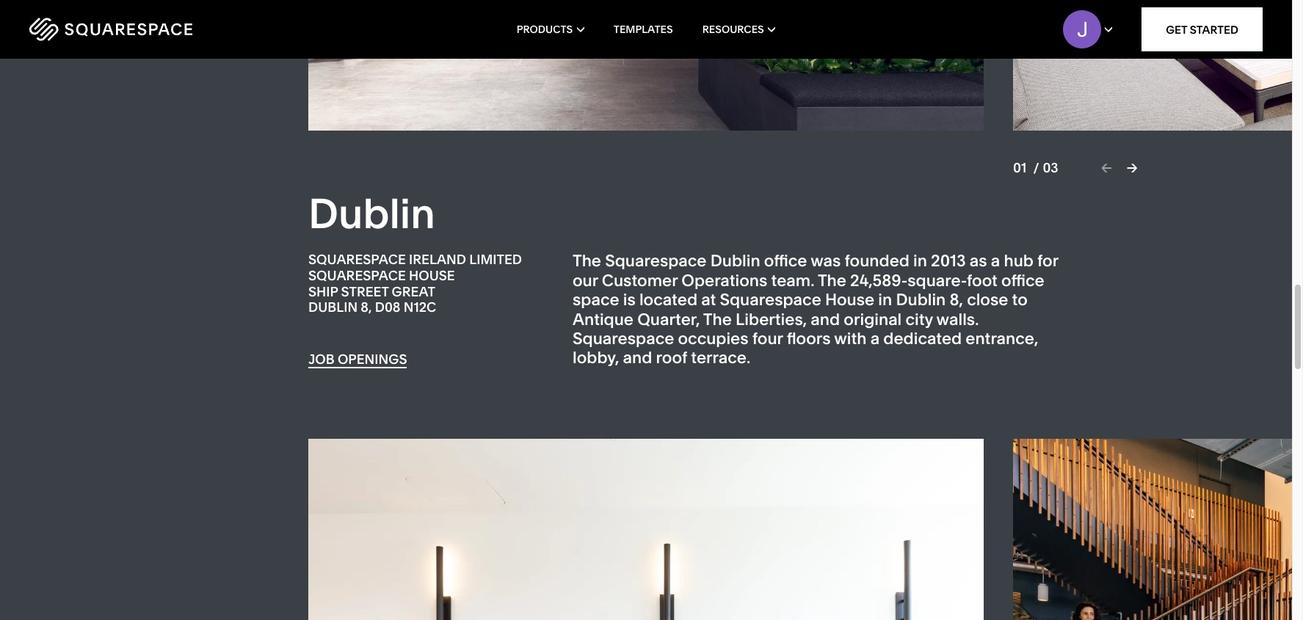Task type: locate. For each thing, give the bounding box(es) containing it.
1 horizontal spatial in
[[913, 251, 927, 271]]

house inside squarespace ireland limited squarespace house ship street great dublin 8, d08 n12c
[[409, 267, 455, 284]]

the up terrace.
[[703, 310, 732, 329]]

the right team. at the right top of the page
[[818, 271, 846, 291]]

the
[[573, 251, 601, 271], [818, 271, 846, 291], [703, 310, 732, 329]]

0 horizontal spatial 8,
[[361, 299, 372, 316]]

located
[[639, 290, 697, 310]]

and left original
[[811, 310, 840, 329]]

in left 'city'
[[878, 290, 892, 310]]

resources
[[702, 23, 764, 36]]

office right foot
[[1001, 271, 1044, 291]]

hub
[[1004, 251, 1034, 271]]

ireland
[[409, 251, 466, 268]]

1 horizontal spatial and
[[811, 310, 840, 329]]

in left 2013 at right top
[[913, 251, 927, 271]]

job openings
[[308, 351, 407, 368]]

team.
[[771, 271, 814, 291]]

lobby,
[[573, 348, 619, 368]]

n12c
[[404, 299, 436, 316]]

liberties,
[[736, 310, 807, 329]]

0 horizontal spatial house
[[409, 267, 455, 284]]

original
[[844, 310, 902, 329]]

01
[[1013, 159, 1026, 176]]

our
[[573, 271, 598, 291]]

dublin
[[308, 189, 435, 239], [710, 251, 760, 271], [896, 290, 946, 310], [308, 299, 358, 316]]

square-
[[908, 271, 967, 291]]

squarespace up d08
[[308, 267, 406, 284]]

office
[[764, 251, 807, 271], [1001, 271, 1044, 291]]

8,
[[950, 290, 963, 310], [361, 299, 372, 316]]

house up 'with'
[[825, 290, 874, 310]]

occupies
[[678, 329, 748, 349]]

squarespace
[[308, 251, 406, 268], [605, 251, 707, 271], [308, 267, 406, 284], [720, 290, 821, 310], [573, 329, 674, 349]]

entrance,
[[966, 329, 1038, 349]]

squarespace up street
[[308, 251, 406, 268]]

1 horizontal spatial office
[[1001, 271, 1044, 291]]

03
[[1043, 159, 1058, 176]]

the squarespace dublin office was founded in 2013 as a hub for our customer operations team. the 24,589-square-foot office space is located at squarespace house in dublin 8, close to antique quarter, the liberties, and original city walls. squarespace occupies four floors with a dedicated entrance, lobby, and roof terrace.
[[573, 251, 1058, 368]]

house up n12c
[[409, 267, 455, 284]]

1 vertical spatial a
[[870, 329, 880, 349]]

squarespace logo link
[[29, 18, 276, 41]]

to
[[1012, 290, 1028, 310]]

0 horizontal spatial office
[[764, 251, 807, 271]]

in
[[913, 251, 927, 271], [878, 290, 892, 310]]

squarespace up located
[[605, 251, 707, 271]]

at
[[701, 290, 716, 310]]

0 horizontal spatial in
[[878, 290, 892, 310]]

house
[[409, 267, 455, 284], [825, 290, 874, 310]]

get started
[[1166, 22, 1238, 36]]

and
[[811, 310, 840, 329], [623, 348, 652, 368]]

great
[[392, 283, 435, 300]]

2 horizontal spatial the
[[818, 271, 846, 291]]

0 vertical spatial in
[[913, 251, 927, 271]]

get started link
[[1142, 7, 1263, 51]]

1 horizontal spatial 8,
[[950, 290, 963, 310]]

as
[[970, 251, 987, 271]]

a right as
[[991, 251, 1000, 271]]

1 horizontal spatial the
[[703, 310, 732, 329]]

the up space
[[573, 251, 601, 271]]

with
[[834, 329, 867, 349]]

a
[[991, 251, 1000, 271], [870, 329, 880, 349]]

and left roof
[[623, 348, 652, 368]]

limited
[[469, 251, 522, 268]]

1 horizontal spatial house
[[825, 290, 874, 310]]

1 vertical spatial house
[[825, 290, 874, 310]]

dublin inside squarespace ireland limited squarespace house ship street great dublin 8, d08 n12c
[[308, 299, 358, 316]]

8, left close
[[950, 290, 963, 310]]

0 horizontal spatial and
[[623, 348, 652, 368]]

0 vertical spatial a
[[991, 251, 1000, 271]]

office left was
[[764, 251, 807, 271]]

0 vertical spatial house
[[409, 267, 455, 284]]

8, left d08
[[361, 299, 372, 316]]

a right 'with'
[[870, 329, 880, 349]]



Task type: describe. For each thing, give the bounding box(es) containing it.
/
[[1033, 159, 1039, 176]]

templates link
[[614, 0, 673, 59]]

foot
[[967, 271, 998, 291]]

1 horizontal spatial a
[[991, 251, 1000, 271]]

0 vertical spatial and
[[811, 310, 840, 329]]

customer
[[602, 271, 678, 291]]

is
[[623, 290, 636, 310]]

roof
[[656, 348, 687, 368]]

d08
[[375, 299, 400, 316]]

close
[[967, 290, 1008, 310]]

0 horizontal spatial the
[[573, 251, 601, 271]]

→
[[1127, 159, 1138, 176]]

8, inside the squarespace dublin office was founded in 2013 as a hub for our customer operations team. the 24,589-square-foot office space is located at squarespace house in dublin 8, close to antique quarter, the liberties, and original city walls. squarespace occupies four floors with a dedicated entrance, lobby, and roof terrace.
[[950, 290, 963, 310]]

founded
[[845, 251, 910, 271]]

1 vertical spatial in
[[878, 290, 892, 310]]

01 / 03
[[1013, 159, 1058, 176]]

city
[[905, 310, 933, 329]]

was
[[811, 251, 841, 271]]

ship
[[308, 283, 338, 300]]

resources button
[[702, 0, 775, 59]]

squarespace down is
[[573, 329, 674, 349]]

1 vertical spatial and
[[623, 348, 652, 368]]

8, inside squarespace ireland limited squarespace house ship street great dublin 8, d08 n12c
[[361, 299, 372, 316]]

terrace.
[[691, 348, 750, 368]]

squarespace up four
[[720, 290, 821, 310]]

24,589-
[[850, 271, 908, 291]]

templates
[[614, 23, 673, 36]]

squarespace ireland limited squarespace house ship street great dublin 8, d08 n12c
[[308, 251, 522, 316]]

floors
[[787, 329, 831, 349]]

job
[[308, 351, 335, 368]]

for
[[1037, 251, 1058, 271]]

squarespace logo image
[[29, 18, 192, 41]]

four
[[752, 329, 783, 349]]

dedicated
[[883, 329, 962, 349]]

house inside the squarespace dublin office was founded in 2013 as a hub for our customer operations team. the 24,589-square-foot office space is located at squarespace house in dublin 8, close to antique quarter, the liberties, and original city walls. squarespace occupies four floors with a dedicated entrance, lobby, and roof terrace.
[[825, 290, 874, 310]]

space
[[573, 290, 619, 310]]

operations
[[681, 271, 767, 291]]

→ button
[[1127, 159, 1138, 176]]

street
[[341, 283, 389, 300]]

job openings link
[[308, 351, 407, 368]]

walls.
[[936, 310, 979, 329]]

quarter,
[[637, 310, 700, 329]]

get
[[1166, 22, 1187, 36]]

2013
[[931, 251, 966, 271]]

products
[[517, 23, 573, 36]]

antique
[[573, 310, 634, 329]]

products button
[[517, 0, 584, 59]]

0 horizontal spatial a
[[870, 329, 880, 349]]

started
[[1190, 22, 1238, 36]]

openings
[[338, 351, 407, 368]]



Task type: vqa. For each thing, say whether or not it's contained in the screenshot.
the top a
yes



